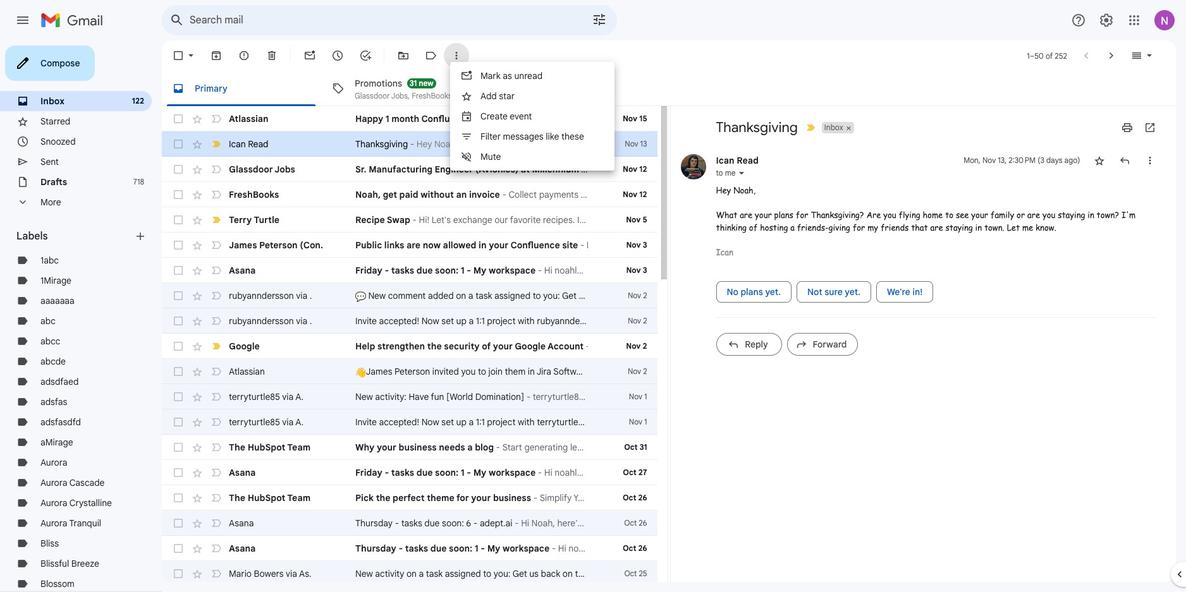 Task type: describe. For each thing, give the bounding box(es) containing it.
31 inside tab
[[410, 78, 417, 88]]

due for 15th row from the top of the the "thanksgiving" main content
[[417, 467, 433, 479]]

boeing
[[660, 164, 689, 175]]

now for invite accepted! now set up a 1:1 project with terryturtle85
[[422, 417, 439, 428]]

accepted! for invite accepted! now set up a 1:1 project with terryturtle85
[[379, 417, 419, 428]]

noah, get paid without an invoice -
[[355, 189, 509, 200]]

1 vertical spatial assigned
[[445, 569, 481, 580]]

or
[[1017, 209, 1025, 221]]

26 for workspace
[[638, 544, 647, 553]]

home
[[923, 209, 943, 221]]

social tab
[[482, 71, 641, 106]]

asana for 15th row from the top of the the "thanksgiving" main content
[[229, 467, 256, 479]]

rubyanndersson for invite accepted! now set up a 1:1 project with rubyanndersson link
[[229, 316, 294, 327]]

fun
[[431, 391, 444, 403]]

peterson for (con.
[[259, 240, 298, 251]]

0 horizontal spatial us
[[530, 569, 539, 580]]

nov 2 for row containing google
[[626, 342, 647, 351]]

my for oct 27
[[474, 467, 487, 479]]

0 vertical spatial business
[[399, 442, 437, 453]]

the hubspot team for pick the perfect theme for your business
[[229, 493, 311, 504]]

1 vertical spatial task
[[426, 569, 443, 580]]

0 horizontal spatial you:
[[494, 569, 511, 580]]

1 horizontal spatial you:
[[543, 290, 560, 302]]

activity:
[[375, 391, 407, 403]]

are right the or
[[1028, 209, 1040, 221]]

0 vertical spatial me
[[725, 168, 736, 178]]

3 for friday - tasks due soon: 1 - my workspace -
[[643, 266, 647, 275]]

a left blog
[[468, 442, 473, 453]]

13 row from the top
[[162, 410, 657, 435]]

terryturtle85 for 7th row from the bottom
[[229, 417, 280, 428]]

comment
[[388, 290, 426, 302]]

jobs
[[785, 164, 803, 175]]

a right activity
[[419, 569, 424, 580]]

asana for second row from the bottom
[[229, 543, 256, 555]]

know.
[[1036, 222, 1057, 233]]

inbox button
[[822, 122, 845, 133]]

older image
[[1106, 49, 1118, 62]]

soon: left 6
[[442, 518, 464, 529]]

town.
[[985, 222, 1005, 233]]

main menu image
[[15, 13, 30, 28]]

via for invite accepted! now set up a 1:1 project with terryturtle85 link at the left bottom of the page
[[282, 417, 294, 428]]

3 for public links are now allowed in your confluence site -
[[643, 240, 647, 250]]

starred
[[40, 116, 70, 127]]

tasks for 15th row from the top of the the "thanksgiving" main content
[[391, 467, 414, 479]]

2 nov 12 from the top
[[623, 190, 647, 199]]

invoice
[[469, 189, 500, 200]]

like
[[546, 131, 559, 142]]

oct for why your business needs a blog -
[[624, 443, 638, 452]]

1 vertical spatial ican
[[716, 155, 735, 166]]

terryturtle85 via a. for eighth row from the bottom
[[229, 391, 304, 403]]

in left the jira
[[528, 366, 535, 378]]

let
[[1007, 222, 1020, 233]]

0 horizontal spatial track
[[575, 569, 596, 580]]

friday for oct
[[355, 467, 383, 479]]

get
[[383, 189, 397, 200]]

anniversary!
[[473, 113, 528, 125]]

blissful breeze link
[[40, 558, 99, 570]]

your right see
[[972, 209, 988, 221]]

help strengthen the security of your google account -
[[355, 341, 592, 352]]

1:1 for rubyanndersson
[[476, 316, 485, 327]]

glassdoor jobs
[[229, 164, 295, 175]]

my for nov 3
[[474, 265, 487, 276]]

are
[[867, 209, 881, 221]]

an
[[456, 189, 467, 200]]

new for new activity: have fun [world domination] -
[[355, 391, 373, 403]]

apply
[[922, 164, 947, 175]]

row containing freshbooks
[[162, 182, 657, 207]]

oct 26 for workspace
[[623, 544, 647, 553]]

terryturtle85 for eighth row from the bottom
[[229, 391, 280, 403]]

drafts link
[[40, 176, 67, 188]]

2:30 pm
[[1009, 156, 1036, 165]]

a down [world
[[469, 417, 474, 428]]

peterson for invited
[[395, 366, 430, 378]]

without
[[421, 189, 454, 200]]

for left my
[[853, 222, 865, 233]]

hey noah,
[[716, 185, 756, 196]]

settings image
[[1099, 13, 1114, 28]]

as.
[[299, 569, 312, 580]]

a up invite accepted! now set up a 1:1 project with rubyanndersson link
[[469, 290, 473, 302]]

invite accepted! now set up a 1:1 project with terryturtle85
[[355, 417, 588, 428]]

needs
[[439, 442, 465, 453]]

the for why your business needs a blog
[[229, 442, 245, 453]]

freshbooks
[[229, 189, 279, 200]]

1 horizontal spatial noah,
[[734, 185, 756, 196]]

team for why
[[287, 442, 311, 453]]

workspace for nov 3
[[489, 265, 536, 276]]

nov 3 for friday - tasks due soon: 1 - my workspace -
[[626, 266, 647, 275]]

a
[[651, 164, 657, 175]]

yet. for no plans yet.
[[765, 286, 781, 298]]

invite accepted! now set up a 1:1 project with terryturtle85 link
[[355, 416, 588, 429]]

tasks for second row from the bottom
[[405, 543, 428, 555]]

oct for friday - tasks due soon: 1 - my workspace -
[[623, 468, 637, 477]]

friday - tasks due soon: 1 - my workspace - for oct
[[355, 467, 544, 479]]

bowers
[[254, 569, 284, 580]]

friday for nov
[[355, 265, 383, 276]]

ago)
[[1065, 156, 1081, 165]]

happy 1 month confluence anniversary! link
[[355, 113, 588, 125]]

asana for 13th row from the bottom
[[229, 265, 256, 276]]

for up friends- at top right
[[796, 209, 809, 221]]

gmail image
[[40, 8, 109, 33]]

invite accepted! now set up a 1:1 project with rubyanndersson
[[355, 316, 602, 327]]

5
[[643, 215, 647, 225]]

nov 2 for 9th row
[[628, 316, 647, 326]]

see
[[956, 209, 969, 221]]

row containing terry turtle
[[162, 207, 657, 233]]

not sure yet. button
[[797, 281, 871, 303]]

in left town.
[[976, 222, 982, 233]]

0 vertical spatial assigned
[[495, 290, 531, 302]]

a. for 7th row from the bottom
[[296, 417, 304, 428]]

angeles,
[[833, 164, 870, 175]]

site
[[562, 240, 578, 251]]

workspace for oct 26
[[503, 543, 550, 555]]

create
[[481, 111, 508, 122]]

month
[[392, 113, 419, 125]]

more button
[[0, 192, 152, 213]]

mon,
[[964, 156, 981, 165]]

1 horizontal spatial the
[[427, 341, 442, 352]]

the hubspot team for why your business needs a blog
[[229, 442, 311, 453]]

we're
[[887, 286, 911, 298]]

swap
[[387, 214, 410, 226]]

1 vertical spatial get
[[513, 569, 527, 580]]

[world
[[447, 391, 473, 403]]

with for rubyanndersson
[[518, 316, 535, 327]]

my for oct 26
[[487, 543, 501, 555]]

1 vertical spatial read
[[737, 155, 759, 166]]

turtle
[[254, 214, 280, 226]]

nov 13
[[625, 139, 647, 149]]

now for invite accepted! now set up a 1:1 project with rubyanndersson
[[422, 316, 439, 327]]

1 horizontal spatial business
[[493, 493, 531, 504]]

row containing glassdoor jobs
[[162, 157, 971, 182]]

. for invite accepted! now set up a 1:1 project with rubyanndersson link
[[310, 316, 312, 327]]

0 vertical spatial us
[[579, 290, 588, 302]]

are left the now
[[407, 240, 421, 251]]

manufacturing
[[369, 164, 433, 175]]

1 horizontal spatial task
[[476, 290, 492, 302]]

rubyanndersson for the new comment added on a task assigned to you: get us back on track link
[[229, 290, 294, 302]]

what are your plans for thanksgiving? are you flying home to see your family or are you staying in town? i'm thinking of hosting a friends-giving for my friends that are staying in town. let me know.
[[716, 209, 1136, 233]]

1abc link
[[40, 255, 59, 266]]

labels
[[16, 230, 48, 243]]

james peterson invited you to join them in jira software link
[[355, 366, 590, 378]]

aurora for aurora crystalline
[[40, 498, 67, 509]]

2 vertical spatial of
[[482, 341, 491, 352]]

aurora for aurora tranquil
[[40, 518, 67, 529]]

sr. manufacturing engineer (avionics) at millennium space systems, a boeing company and 8 more jobs in los angeles, ca for you. apply now. link
[[355, 163, 971, 176]]

oct 26 for -
[[624, 519, 647, 528]]

in left "town?"
[[1088, 209, 1095, 221]]

abcc
[[40, 336, 60, 347]]

new activity on a task assigned to you: get us back on track link
[[355, 568, 596, 581]]

oct 25
[[624, 569, 647, 579]]

no plans yet.
[[727, 286, 781, 298]]

2 for 9th row
[[643, 316, 647, 326]]

your right allowed
[[489, 240, 509, 251]]

project for rubyanndersson
[[487, 316, 516, 327]]

support image
[[1071, 13, 1087, 28]]

reply
[[745, 339, 768, 350]]

1mirage link
[[40, 275, 71, 286]]

0 vertical spatial track
[[625, 290, 645, 302]]

thursday - tasks due soon: 1 - my workspace -
[[355, 543, 558, 555]]

in right allowed
[[479, 240, 487, 251]]

pick the perfect theme for your business -
[[355, 493, 540, 504]]

a up 'help strengthen the security of your google account -'
[[469, 316, 474, 327]]

amirage
[[40, 437, 73, 448]]

new for new comment added on a task assigned to you: get us back on track
[[368, 290, 386, 302]]

nov 1 for 7th row from the bottom
[[629, 417, 647, 427]]

friday - tasks due soon: 1 - my workspace - for nov
[[355, 265, 544, 276]]

soon: down 6
[[449, 543, 473, 555]]

👋 image
[[355, 367, 366, 378]]

thanksgiving main content
[[162, 40, 1176, 593]]

what
[[716, 209, 738, 221]]

1 horizontal spatial staying
[[1058, 209, 1086, 221]]

2 vertical spatial ican
[[716, 246, 733, 258]]

0 vertical spatial back
[[591, 290, 610, 302]]

invite for invite accepted! now set up a 1:1 project with rubyanndersson
[[355, 316, 377, 327]]

plans inside the what are your plans for thanksgiving? are you flying home to see your family or are you staying in town? i'm thinking of hosting a friends-giving for my friends that are staying in town. let me know.
[[774, 209, 794, 221]]

set for terryturtle85
[[442, 417, 454, 428]]

family
[[991, 209, 1015, 221]]

tab list containing promotions
[[162, 71, 1176, 106]]

0 vertical spatial of
[[1046, 51, 1053, 60]]

thanksgiving for thanksgiving -
[[355, 139, 408, 150]]

mario bowers via as.
[[229, 569, 312, 580]]

labels heading
[[16, 230, 134, 243]]

nov inside mon, nov 13, 2:30 pm (3 days ago) cell
[[983, 156, 996, 165]]

hosting
[[760, 222, 788, 233]]

0 horizontal spatial staying
[[946, 222, 973, 233]]

invited
[[433, 366, 459, 378]]

13,
[[998, 156, 1007, 165]]

hubspot for why your business needs a blog
[[248, 442, 285, 453]]

search mail image
[[166, 9, 188, 32]]

labels image
[[425, 49, 438, 62]]

join
[[489, 366, 503, 378]]

1 vertical spatial back
[[541, 569, 561, 580]]

sr.
[[355, 164, 367, 175]]

that
[[912, 222, 928, 233]]

create event
[[481, 111, 532, 122]]

days
[[1047, 156, 1063, 165]]

up for rubyanndersson
[[456, 316, 467, 327]]

terry turtle
[[229, 214, 280, 226]]

thanksgiving for thanksgiving
[[716, 119, 798, 136]]

help
[[355, 341, 375, 352]]

2 google from the left
[[515, 341, 546, 352]]

labels navigation
[[0, 40, 162, 593]]

event
[[510, 111, 532, 122]]

me inside the what are your plans for thanksgiving? are you flying home to see your family or are you staying in town? i'm thinking of hosting a friends-giving for my friends that are staying in town. let me know.
[[1023, 222, 1034, 233]]

inbox for "inbox" button
[[825, 123, 844, 132]]

blissful breeze
[[40, 558, 99, 570]]

26 for -
[[639, 519, 647, 528]]

2 12 from the top
[[640, 190, 647, 199]]

messages
[[503, 131, 544, 142]]

2 for row containing google
[[643, 342, 647, 351]]

no
[[727, 286, 739, 298]]

hubspot for pick the perfect theme for your business
[[248, 493, 285, 504]]

17 row from the top
[[162, 511, 657, 536]]

amirage link
[[40, 437, 73, 448]]

ican read inside row
[[229, 139, 268, 150]]

your up 6
[[471, 493, 491, 504]]

Not starred checkbox
[[1093, 154, 1106, 167]]

nov 2 for 12th row from the bottom
[[628, 291, 647, 300]]



Task type: locate. For each thing, give the bounding box(es) containing it.
2 accepted! from the top
[[379, 417, 419, 428]]

snoozed
[[40, 136, 76, 147]]

💬 image
[[355, 291, 366, 302]]

1abc
[[40, 255, 59, 266]]

2 vertical spatial 26
[[638, 544, 647, 553]]

as
[[503, 70, 512, 82]]

breeze
[[71, 558, 99, 570]]

accepted! for invite accepted! now set up a 1:1 project with rubyanndersson
[[379, 316, 419, 327]]

millennium
[[532, 164, 579, 175]]

of right security at the bottom of the page
[[482, 341, 491, 352]]

0 horizontal spatial confluence
[[421, 113, 471, 125]]

16 row from the top
[[162, 486, 657, 511]]

domination]
[[475, 391, 524, 403]]

tasks up comment
[[391, 265, 414, 276]]

sure
[[825, 286, 843, 298]]

12 left a
[[640, 164, 647, 174]]

of left hosting on the right of the page
[[749, 222, 758, 233]]

1 with from the top
[[518, 316, 535, 327]]

aurora down amirage link at the left of page
[[40, 457, 67, 469]]

ican inside row
[[229, 139, 246, 150]]

0 horizontal spatial inbox
[[40, 95, 64, 107]]

mario
[[229, 569, 252, 580]]

1:1 up blog
[[476, 417, 485, 428]]

12
[[640, 164, 647, 174], [640, 190, 647, 199]]

task up invite accepted! now set up a 1:1 project with rubyanndersson
[[476, 290, 492, 302]]

0 horizontal spatial read
[[248, 139, 268, 150]]

are down home
[[931, 222, 943, 233]]

project
[[487, 316, 516, 327], [487, 417, 516, 428]]

yet. inside button
[[765, 286, 781, 298]]

1 now from the top
[[422, 316, 439, 327]]

📅 image
[[530, 114, 540, 125]]

hey
[[716, 185, 731, 196]]

of
[[1046, 51, 1053, 60], [749, 222, 758, 233], [482, 341, 491, 352]]

nov 1 for eighth row from the bottom
[[629, 392, 647, 402]]

the for pick the perfect theme for your business
[[229, 493, 245, 504]]

are up thinking on the top right of page
[[740, 209, 753, 221]]

tasks down perfect
[[401, 518, 422, 529]]

new down the 👋 "image"
[[355, 391, 373, 403]]

for right ca
[[887, 164, 899, 175]]

row
[[162, 106, 657, 132], [162, 132, 657, 157], [162, 157, 971, 182], [162, 182, 657, 207], [162, 207, 657, 233], [162, 233, 657, 258], [162, 258, 657, 283], [162, 283, 657, 309], [162, 309, 657, 334], [162, 334, 657, 359], [162, 359, 657, 385], [162, 385, 657, 410], [162, 410, 657, 435], [162, 435, 657, 460], [162, 460, 657, 486], [162, 486, 657, 511], [162, 511, 657, 536], [162, 536, 657, 562], [162, 562, 657, 587]]

2 row from the top
[[162, 132, 657, 157]]

1 horizontal spatial assigned
[[495, 290, 531, 302]]

1 nov 1 from the top
[[629, 392, 647, 402]]

now down "added"
[[422, 316, 439, 327]]

ican down thinking on the top right of page
[[716, 246, 733, 258]]

10 row from the top
[[162, 334, 657, 359]]

read up glassdoor jobs
[[248, 139, 268, 150]]

0 horizontal spatial of
[[482, 341, 491, 352]]

for right theme
[[457, 493, 469, 504]]

1 nov 3 from the top
[[626, 240, 647, 250]]

due down theme
[[425, 518, 440, 529]]

tasks for 13th row from the bottom
[[391, 265, 414, 276]]

1 vertical spatial business
[[493, 493, 531, 504]]

0 horizontal spatial ican read
[[229, 139, 268, 150]]

1 vertical spatial 12
[[640, 190, 647, 199]]

report spam image
[[238, 49, 250, 62]]

due for second row from the bottom
[[431, 543, 447, 555]]

yet. for not sure yet.
[[845, 286, 861, 298]]

31 inside row
[[640, 443, 647, 452]]

the left security at the bottom of the page
[[427, 341, 442, 352]]

strengthen
[[378, 341, 425, 352]]

1 horizontal spatial thanksgiving
[[716, 119, 798, 136]]

1:1 for terryturtle85
[[476, 417, 485, 428]]

primary
[[195, 83, 227, 94]]

0 horizontal spatial james
[[229, 240, 257, 251]]

2 the hubspot team from the top
[[229, 493, 311, 504]]

confluence right month
[[421, 113, 471, 125]]

crystalline
[[69, 498, 112, 509]]

new left activity
[[355, 569, 373, 580]]

1 vertical spatial atlassian
[[229, 366, 265, 378]]

allowed
[[443, 240, 477, 251]]

0 vertical spatial a.
[[296, 391, 304, 403]]

0 vertical spatial now
[[422, 316, 439, 327]]

15
[[640, 114, 647, 123]]

2 asana from the top
[[229, 467, 256, 479]]

aurora up bliss
[[40, 518, 67, 529]]

a inside the what are your plans for thanksgiving? are you flying home to see your family or are you staying in town? i'm thinking of hosting a friends-giving for my friends that are staying in town. let me know.
[[791, 222, 795, 233]]

set down "added"
[[442, 316, 454, 327]]

workspace for oct 27
[[489, 467, 536, 479]]

move to image
[[397, 49, 410, 62]]

2 3 from the top
[[643, 266, 647, 275]]

thursday up activity
[[355, 543, 396, 555]]

snooze image
[[331, 49, 344, 62]]

abcde link
[[40, 356, 66, 367]]

0 horizontal spatial assigned
[[445, 569, 481, 580]]

15 row from the top
[[162, 460, 657, 486]]

1 vertical spatial my
[[474, 467, 487, 479]]

19 row from the top
[[162, 562, 657, 587]]

not
[[808, 286, 823, 298]]

0 vertical spatial nov 12
[[623, 164, 647, 174]]

cascade
[[69, 477, 105, 489]]

systems,
[[610, 164, 649, 175]]

to inside the what are your plans for thanksgiving? are you flying home to see your family or are you staying in town? i'm thinking of hosting a friends-giving for my friends that are staying in town. let me know.
[[946, 209, 954, 221]]

2 yet. from the left
[[845, 286, 861, 298]]

row containing james peterson (con.
[[162, 233, 657, 258]]

1 12 from the top
[[640, 164, 647, 174]]

team
[[287, 442, 311, 453], [287, 493, 311, 504]]

up for terryturtle85
[[456, 417, 467, 428]]

not starred image
[[1093, 154, 1106, 167]]

soon: up "added"
[[435, 265, 459, 276]]

1 vertical spatial the
[[376, 493, 391, 504]]

yet. right sure
[[845, 286, 861, 298]]

noah, left 'get'
[[355, 189, 381, 200]]

of right 50
[[1046, 51, 1053, 60]]

invite for invite accepted! now set up a 1:1 project with terryturtle85
[[355, 417, 377, 428]]

Search mail text field
[[190, 14, 557, 27]]

new right "💬" image
[[368, 290, 386, 302]]

4 aurora from the top
[[40, 518, 67, 529]]

james for james peterson (con.
[[229, 240, 257, 251]]

2 up from the top
[[456, 417, 467, 428]]

1 yet. from the left
[[765, 286, 781, 298]]

atlassian for nov 15
[[229, 113, 269, 125]]

0 horizontal spatial get
[[513, 569, 527, 580]]

1 . from the top
[[310, 290, 312, 302]]

friday
[[355, 265, 383, 276], [355, 467, 383, 479]]

3 aurora from the top
[[40, 498, 67, 509]]

0 vertical spatial confluence
[[421, 113, 471, 125]]

thursday - tasks due soon: 6 - adept.ai -
[[355, 518, 521, 529]]

0 vertical spatial the
[[427, 341, 442, 352]]

paid
[[399, 189, 418, 200]]

thanksgiving?
[[811, 209, 864, 221]]

workspace down blog
[[489, 467, 536, 479]]

thursday for thursday - tasks due soon: 1 - my workspace -
[[355, 543, 396, 555]]

27
[[639, 468, 647, 477]]

0 vertical spatial rubyanndersson via .
[[229, 290, 312, 302]]

1 vertical spatial me
[[1023, 222, 1034, 233]]

1 vertical spatial workspace
[[489, 467, 536, 479]]

1 accepted! from the top
[[379, 316, 419, 327]]

None checkbox
[[172, 188, 185, 201], [172, 239, 185, 252], [172, 264, 185, 277], [172, 366, 185, 378], [172, 391, 185, 403], [172, 416, 185, 429], [172, 467, 185, 479], [172, 543, 185, 555], [172, 188, 185, 201], [172, 239, 185, 252], [172, 264, 185, 277], [172, 366, 185, 378], [172, 391, 185, 403], [172, 416, 185, 429], [172, 467, 185, 479], [172, 543, 185, 555]]

aurora for aurora link
[[40, 457, 67, 469]]

forward
[[813, 339, 847, 350]]

1 horizontal spatial get
[[562, 290, 577, 302]]

1 asana from the top
[[229, 265, 256, 276]]

public
[[355, 240, 382, 251]]

blog
[[475, 442, 494, 453]]

1 friday from the top
[[355, 265, 383, 276]]

0 vertical spatial ican read
[[229, 139, 268, 150]]

0 vertical spatial task
[[476, 290, 492, 302]]

with for terryturtle85
[[518, 417, 535, 428]]

0 vertical spatial my
[[474, 265, 487, 276]]

. for the new comment added on a task assigned to you: get us back on track link
[[310, 290, 312, 302]]

0 horizontal spatial thanksgiving
[[355, 139, 408, 150]]

me left 'show details' image
[[725, 168, 736, 178]]

a. for eighth row from the bottom
[[296, 391, 304, 403]]

1 vertical spatial you:
[[494, 569, 511, 580]]

you.
[[902, 164, 920, 175]]

with inside invite accepted! now set up a 1:1 project with rubyanndersson link
[[518, 316, 535, 327]]

14 row from the top
[[162, 435, 657, 460]]

8 row from the top
[[162, 283, 657, 309]]

tasks up perfect
[[391, 467, 414, 479]]

invite up why
[[355, 417, 377, 428]]

2 now from the top
[[422, 417, 439, 428]]

staying
[[1058, 209, 1086, 221], [946, 222, 973, 233]]

1 horizontal spatial back
[[591, 290, 610, 302]]

in left los
[[805, 164, 813, 175]]

ican up glassdoor
[[229, 139, 246, 150]]

with inside invite accepted! now set up a 1:1 project with terryturtle85 link
[[518, 417, 535, 428]]

my down public links are now allowed in your confluence site -
[[474, 265, 487, 276]]

you inside row
[[461, 366, 476, 378]]

1 atlassian from the top
[[229, 113, 269, 125]]

1 horizontal spatial us
[[579, 290, 588, 302]]

nov 12 left a
[[623, 164, 647, 174]]

1 nov 12 from the top
[[623, 164, 647, 174]]

confluence left site
[[511, 240, 560, 251]]

7 row from the top
[[162, 258, 657, 283]]

2 friday - tasks due soon: 1 - my workspace - from the top
[[355, 467, 544, 479]]

0 vertical spatial thanksgiving
[[716, 119, 798, 136]]

up down [world
[[456, 417, 467, 428]]

nov 3 for public links are now allowed in your confluence site -
[[626, 240, 647, 250]]

1 hubspot from the top
[[248, 442, 285, 453]]

thursday for thursday - tasks due soon: 6 - adept.ai -
[[355, 518, 393, 529]]

unread
[[514, 70, 543, 82]]

row containing mario bowers via as.
[[162, 562, 657, 587]]

project for terryturtle85
[[487, 417, 516, 428]]

inbox up starred
[[40, 95, 64, 107]]

0 vertical spatial friday
[[355, 265, 383, 276]]

due for 13th row from the bottom
[[417, 265, 433, 276]]

1 vertical spatial inbox
[[825, 123, 844, 132]]

add to tasks image
[[359, 49, 372, 62]]

2 horizontal spatial of
[[1046, 51, 1053, 60]]

inbox inside button
[[825, 123, 844, 132]]

asana for 17th row
[[229, 518, 254, 529]]

0 vertical spatial nov 1
[[629, 392, 647, 402]]

aurora up aurora tranquil link
[[40, 498, 67, 509]]

2 thursday from the top
[[355, 543, 396, 555]]

due down why your business needs a blog -
[[417, 467, 433, 479]]

your up hosting on the right of the page
[[755, 209, 772, 221]]

2 aurora from the top
[[40, 477, 67, 489]]

archive image
[[210, 49, 223, 62]]

252
[[1055, 51, 1067, 60]]

0 vertical spatial .
[[310, 290, 312, 302]]

new comment added on a task assigned to you: get us back on track
[[366, 290, 645, 302]]

2 vertical spatial my
[[487, 543, 501, 555]]

2 project from the top
[[487, 417, 516, 428]]

2 nov 3 from the top
[[626, 266, 647, 275]]

accepted! down activity:
[[379, 417, 419, 428]]

1 horizontal spatial google
[[515, 341, 546, 352]]

i'm
[[1122, 209, 1136, 221]]

more image
[[450, 49, 463, 62]]

plans right no
[[741, 286, 763, 298]]

2 atlassian from the top
[[229, 366, 265, 378]]

2 hubspot from the top
[[248, 493, 285, 504]]

blissful
[[40, 558, 69, 570]]

oct for thursday - tasks due soon: 6 - adept.ai -
[[624, 519, 637, 528]]

adsdfaed
[[40, 376, 79, 388]]

0 vertical spatial you
[[1043, 209, 1056, 221]]

2 rubyanndersson via . from the top
[[229, 316, 312, 327]]

we're in! button
[[877, 281, 934, 303]]

1 vertical spatial new
[[355, 391, 373, 403]]

track
[[625, 290, 645, 302], [575, 569, 596, 580]]

1 aurora from the top
[[40, 457, 67, 469]]

mark
[[481, 70, 501, 82]]

1:1
[[476, 316, 485, 327], [476, 417, 485, 428]]

1 vertical spatial with
[[518, 417, 535, 428]]

my down blog
[[474, 467, 487, 479]]

9 row from the top
[[162, 309, 657, 334]]

friday down why
[[355, 467, 383, 479]]

nov
[[623, 114, 638, 123], [625, 139, 638, 149], [983, 156, 996, 165], [623, 164, 638, 174], [623, 190, 638, 199], [626, 215, 641, 225], [626, 240, 641, 250], [626, 266, 641, 275], [628, 291, 641, 300], [628, 316, 641, 326], [626, 342, 641, 351], [628, 367, 641, 376], [629, 392, 643, 402], [629, 417, 643, 427]]

oct 26
[[623, 493, 647, 503], [624, 519, 647, 528], [623, 544, 647, 553]]

2 a. from the top
[[296, 417, 304, 428]]

toggle split pane mode image
[[1131, 49, 1143, 62]]

due for 17th row
[[425, 518, 440, 529]]

task down 'thursday - tasks due soon: 1 - my workspace -'
[[426, 569, 443, 580]]

assigned
[[495, 290, 531, 302], [445, 569, 481, 580]]

via for the new comment added on a task assigned to you: get us back on track link
[[296, 290, 307, 302]]

peterson up have
[[395, 366, 430, 378]]

plans up hosting on the right of the page
[[774, 209, 794, 221]]

you inside the what are your plans for thanksgiving? are you flying home to see your family or are you staying in town? i'm thinking of hosting a friends-giving for my friends that are staying in town. let me know.
[[1043, 209, 1056, 221]]

1 horizontal spatial confluence
[[511, 240, 560, 251]]

tab list
[[162, 71, 1176, 106]]

2 with from the top
[[518, 417, 535, 428]]

thursday
[[355, 518, 393, 529], [355, 543, 396, 555]]

1 vertical spatial james
[[366, 366, 392, 378]]

friends
[[881, 222, 909, 233]]

thanksgiving
[[716, 119, 798, 136], [355, 139, 408, 150]]

5 row from the top
[[162, 207, 657, 233]]

oct for pick the perfect theme for your business -
[[623, 493, 637, 503]]

and
[[735, 164, 751, 175]]

1 1:1 from the top
[[476, 316, 485, 327]]

assigned up invite accepted! now set up a 1:1 project with rubyanndersson link
[[495, 290, 531, 302]]

row containing google
[[162, 334, 657, 359]]

my down adept.ai
[[487, 543, 501, 555]]

1 vertical spatial a.
[[296, 417, 304, 428]]

1 vertical spatial team
[[287, 493, 311, 504]]

promotions, 31 new messages, tab
[[322, 71, 481, 106]]

soon: up pick the perfect theme for your business -
[[435, 467, 459, 479]]

1 vertical spatial track
[[575, 569, 596, 580]]

inbox inside labels navigation
[[40, 95, 64, 107]]

1 thursday from the top
[[355, 518, 393, 529]]

3 row from the top
[[162, 157, 971, 182]]

aurora tranquil
[[40, 518, 101, 529]]

up up security at the bottom of the page
[[456, 316, 467, 327]]

nov 1
[[629, 392, 647, 402], [629, 417, 647, 427]]

(3
[[1038, 156, 1045, 165]]

plans inside no plans yet. button
[[741, 286, 763, 298]]

2 1:1 from the top
[[476, 417, 485, 428]]

inbox for inbox link
[[40, 95, 64, 107]]

tasks for 17th row
[[401, 518, 422, 529]]

you: up account
[[543, 290, 560, 302]]

1 the hubspot team from the top
[[229, 442, 311, 453]]

thanksgiving inside row
[[355, 139, 408, 150]]

0 horizontal spatial the
[[376, 493, 391, 504]]

None search field
[[162, 5, 617, 35]]

ican up to me
[[716, 155, 735, 166]]

31 new
[[410, 78, 434, 88]]

show details image
[[738, 169, 746, 177]]

2 set from the top
[[442, 417, 454, 428]]

1 vertical spatial of
[[749, 222, 758, 233]]

your right why
[[377, 442, 397, 453]]

abc
[[40, 316, 56, 327]]

2 the from the top
[[229, 493, 245, 504]]

oct for thursday - tasks due soon: 1 - my workspace -
[[623, 544, 637, 553]]

oct 27
[[623, 468, 647, 477]]

2 for 12th row from the bottom
[[643, 291, 647, 300]]

0 vertical spatial set
[[442, 316, 454, 327]]

nov 2 for 11th row from the top
[[628, 367, 647, 376]]

1 vertical spatial up
[[456, 417, 467, 428]]

2 invite from the top
[[355, 417, 377, 428]]

snoozed link
[[40, 136, 76, 147]]

0 vertical spatial 26
[[638, 493, 647, 503]]

0 horizontal spatial yet.
[[765, 286, 781, 298]]

1 3 from the top
[[643, 240, 647, 250]]

me down the or
[[1023, 222, 1034, 233]]

friday - tasks due soon: 1 - my workspace - down needs at left
[[355, 467, 544, 479]]

recipe swap -
[[355, 214, 419, 226]]

0 vertical spatial oct 26
[[623, 493, 647, 503]]

friday - tasks due soon: 1 - my workspace -
[[355, 265, 544, 276], [355, 467, 544, 479]]

4 row from the top
[[162, 182, 657, 207]]

engineer
[[435, 164, 473, 175]]

inbox up los
[[825, 123, 844, 132]]

row containing ican read
[[162, 132, 657, 157]]

1 vertical spatial 3
[[643, 266, 647, 275]]

terryturtle85 via a. for 7th row from the bottom
[[229, 417, 304, 428]]

6 row from the top
[[162, 233, 657, 258]]

workspace up the new comment added on a task assigned to you: get us back on track
[[489, 265, 536, 276]]

1 vertical spatial hubspot
[[248, 493, 285, 504]]

you: down adept.ai
[[494, 569, 511, 580]]

2 for 11th row from the top
[[643, 367, 647, 376]]

0 vertical spatial project
[[487, 316, 516, 327]]

1 horizontal spatial track
[[625, 290, 645, 302]]

set down new activity: have fun [world domination] -
[[442, 417, 454, 428]]

aurora for aurora cascade
[[40, 477, 67, 489]]

0 vertical spatial thursday
[[355, 518, 393, 529]]

12 row from the top
[[162, 385, 657, 410]]

friday down public
[[355, 265, 383, 276]]

a right hosting on the right of the page
[[791, 222, 795, 233]]

31 left new
[[410, 78, 417, 88]]

1 row from the top
[[162, 106, 657, 132]]

invite
[[355, 316, 377, 327], [355, 417, 377, 428]]

1 horizontal spatial of
[[749, 222, 758, 233]]

3 asana from the top
[[229, 518, 254, 529]]

0 vertical spatial peterson
[[259, 240, 298, 251]]

1 the from the top
[[229, 442, 245, 453]]

thanksgiving up 8
[[716, 119, 798, 136]]

122
[[132, 96, 144, 106]]

1 set from the top
[[442, 316, 454, 327]]

0 vertical spatial you:
[[543, 290, 560, 302]]

1 horizontal spatial ican read
[[716, 155, 759, 166]]

the hubspot team
[[229, 442, 311, 453], [229, 493, 311, 504]]

nov 5
[[626, 215, 647, 225]]

team for pick
[[287, 493, 311, 504]]

thursday down pick
[[355, 518, 393, 529]]

via for invite accepted! now set up a 1:1 project with rubyanndersson link
[[296, 316, 307, 327]]

None checkbox
[[172, 49, 185, 62], [172, 113, 185, 125], [172, 138, 185, 151], [172, 163, 185, 176], [172, 214, 185, 226], [172, 290, 185, 302], [172, 315, 185, 328], [172, 340, 185, 353], [172, 441, 185, 454], [172, 492, 185, 505], [172, 517, 185, 530], [172, 568, 185, 581], [172, 49, 185, 62], [172, 113, 185, 125], [172, 138, 185, 151], [172, 163, 185, 176], [172, 214, 185, 226], [172, 290, 185, 302], [172, 315, 185, 328], [172, 340, 185, 353], [172, 441, 185, 454], [172, 492, 185, 505], [172, 517, 185, 530], [172, 568, 185, 581]]

mon, nov 13, 2:30 pm (3 days ago) cell
[[964, 154, 1081, 167]]

4 asana from the top
[[229, 543, 256, 555]]

1 terryturtle85 via a. from the top
[[229, 391, 304, 403]]

1 vertical spatial peterson
[[395, 366, 430, 378]]

2 team from the top
[[287, 493, 311, 504]]

31 up 27
[[640, 443, 647, 452]]

0 vertical spatial read
[[248, 139, 268, 150]]

james down terry on the left top of the page
[[229, 240, 257, 251]]

1 vertical spatial ican read
[[716, 155, 759, 166]]

tasks down thursday - tasks due soon: 6 - adept.ai -
[[405, 543, 428, 555]]

1 friday - tasks due soon: 1 - my workspace - from the top
[[355, 265, 544, 276]]

1 vertical spatial thursday
[[355, 543, 396, 555]]

yet. inside button
[[845, 286, 861, 298]]

0 horizontal spatial me
[[725, 168, 736, 178]]

we're in!
[[887, 286, 923, 298]]

(con.
[[300, 240, 323, 251]]

1 vertical spatial the
[[229, 493, 245, 504]]

advanced search options image
[[587, 7, 612, 32]]

the right pick
[[376, 493, 391, 504]]

(avionics)
[[475, 164, 519, 175]]

0 horizontal spatial you
[[461, 366, 476, 378]]

due down the now
[[417, 265, 433, 276]]

delete image
[[266, 49, 278, 62]]

at
[[521, 164, 530, 175]]

of inside the what are your plans for thanksgiving? are you flying home to see your family or are you staying in town? i'm thinking of hosting a friends-giving for my friends that are staying in town. let me know.
[[749, 222, 758, 233]]

with down domination]
[[518, 417, 535, 428]]

your up join
[[493, 341, 513, 352]]

have
[[409, 391, 429, 403]]

1 rubyanndersson via . from the top
[[229, 290, 312, 302]]

1 horizontal spatial james
[[366, 366, 392, 378]]

0 vertical spatial nov 3
[[626, 240, 647, 250]]

noah, inside row
[[355, 189, 381, 200]]

business up adept.ai
[[493, 493, 531, 504]]

james for james peterson invited you to join them in jira software
[[366, 366, 392, 378]]

invite accepted! now set up a 1:1 project with rubyanndersson link
[[355, 315, 602, 328]]

business left needs at left
[[399, 442, 437, 453]]

1 vertical spatial the hubspot team
[[229, 493, 311, 504]]

project down domination]
[[487, 417, 516, 428]]

1 vertical spatial nov 3
[[626, 266, 647, 275]]

new activity on a task assigned to you: get us back on track
[[355, 569, 596, 580]]

1 horizontal spatial plans
[[774, 209, 794, 221]]

james inside james peterson invited you to join them in jira software link
[[366, 366, 392, 378]]

13
[[640, 139, 647, 149]]

0 vertical spatial ican
[[229, 139, 246, 150]]

1 team from the top
[[287, 442, 311, 453]]

1 google from the left
[[229, 341, 260, 352]]

terryturtle85 via a.
[[229, 391, 304, 403], [229, 417, 304, 428]]

sr. manufacturing engineer (avionics) at millennium space systems, a boeing company and 8 more jobs in los angeles, ca for you. apply now.
[[355, 164, 971, 175]]

1 up from the top
[[456, 316, 467, 327]]

now up why your business needs a blog -
[[422, 417, 439, 428]]

aaaaaaa
[[40, 295, 74, 307]]

1 project from the top
[[487, 316, 516, 327]]

primary tab
[[162, 71, 321, 106]]

0 horizontal spatial 31
[[410, 78, 417, 88]]

noah, down 'show details' image
[[734, 185, 756, 196]]

rubyanndersson via . for invite accepted! now set up a 1:1 project with rubyanndersson link
[[229, 316, 312, 327]]

0 vertical spatial friday - tasks due soon: 1 - my workspace -
[[355, 265, 544, 276]]

2 friday from the top
[[355, 467, 383, 479]]

8
[[754, 164, 759, 175]]

new activity: have fun [world domination] -
[[355, 391, 533, 403]]

1 vertical spatial invite
[[355, 417, 377, 428]]

2 terryturtle85 via a. from the top
[[229, 417, 304, 428]]

rubyanndersson via . for the new comment added on a task assigned to you: get us back on track link
[[229, 290, 312, 302]]

due
[[417, 265, 433, 276], [417, 467, 433, 479], [425, 518, 440, 529], [431, 543, 447, 555]]

2 nov 1 from the top
[[629, 417, 647, 427]]

0 horizontal spatial peterson
[[259, 240, 298, 251]]

soon:
[[435, 265, 459, 276], [435, 467, 459, 479], [442, 518, 464, 529], [449, 543, 473, 555]]

invite down "💬" image
[[355, 316, 377, 327]]

2 vertical spatial new
[[355, 569, 373, 580]]

set for rubyanndersson
[[442, 316, 454, 327]]

new for new activity on a task assigned to you: get us back on track
[[355, 569, 373, 580]]

1 invite from the top
[[355, 316, 377, 327]]

1 vertical spatial thanksgiving
[[355, 139, 408, 150]]

nov 12 up nov 5
[[623, 190, 647, 199]]

0 vertical spatial staying
[[1058, 209, 1086, 221]]

project down the new comment added on a task assigned to you: get us back on track link
[[487, 316, 516, 327]]

friday - tasks due soon: 1 - my workspace - up "added"
[[355, 265, 544, 276]]

you
[[1043, 209, 1056, 221], [461, 366, 476, 378]]

1 horizontal spatial you
[[1043, 209, 1056, 221]]

1 vertical spatial nov 1
[[629, 417, 647, 427]]

1 vertical spatial rubyanndersson via .
[[229, 316, 312, 327]]

ican read up glassdoor
[[229, 139, 268, 150]]

2 . from the top
[[310, 316, 312, 327]]

18 row from the top
[[162, 536, 657, 562]]

12 up the '5' in the top right of the page
[[640, 190, 647, 199]]

tranquil
[[69, 518, 101, 529]]

workspace down adept.ai
[[503, 543, 550, 555]]

atlassian for nov 2
[[229, 366, 265, 378]]

ican read up 'show details' image
[[716, 155, 759, 166]]

0 vertical spatial workspace
[[489, 265, 536, 276]]

why
[[355, 442, 375, 453]]

1 vertical spatial you
[[461, 366, 476, 378]]

1 a. from the top
[[296, 391, 304, 403]]

11 row from the top
[[162, 359, 657, 385]]



Task type: vqa. For each thing, say whether or not it's contained in the screenshot.


